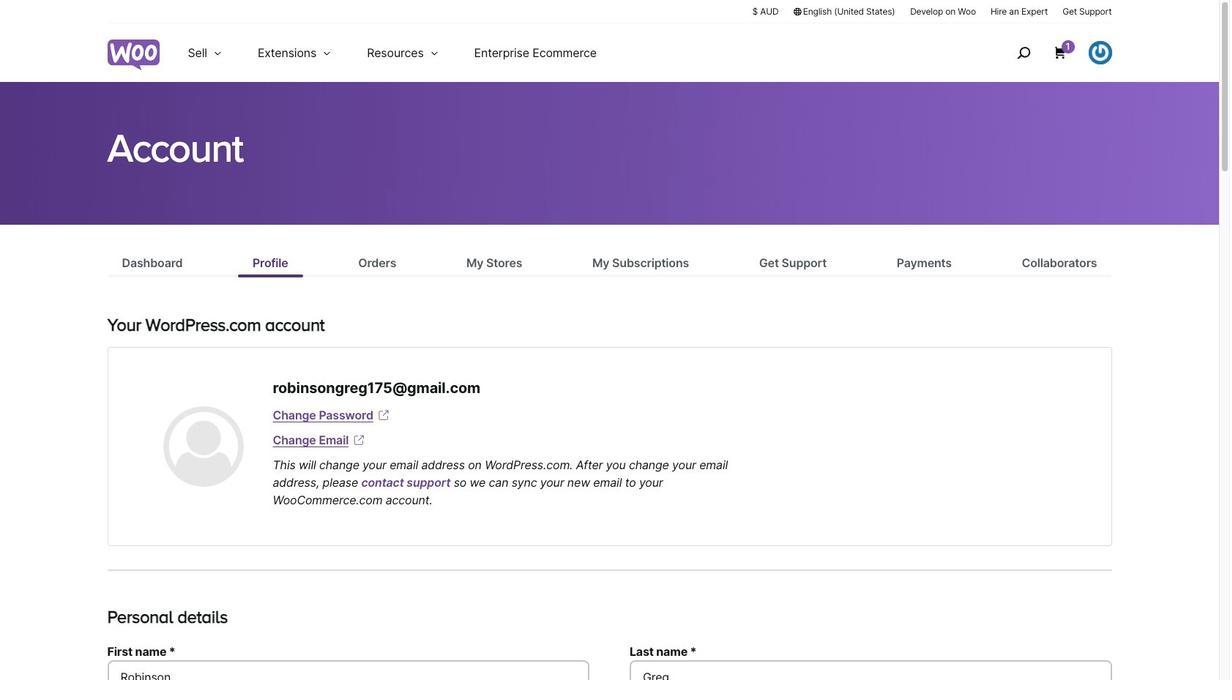 Task type: locate. For each thing, give the bounding box(es) containing it.
None text field
[[107, 660, 590, 680], [630, 660, 1112, 680], [107, 660, 590, 680], [630, 660, 1112, 680]]

search image
[[1012, 41, 1035, 64]]

open account menu image
[[1089, 41, 1112, 64]]



Task type: describe. For each thing, give the bounding box(es) containing it.
service navigation menu element
[[985, 29, 1112, 77]]

external link image
[[376, 408, 391, 423]]

gravatar image image
[[163, 406, 243, 487]]

external link image
[[352, 433, 366, 447]]



